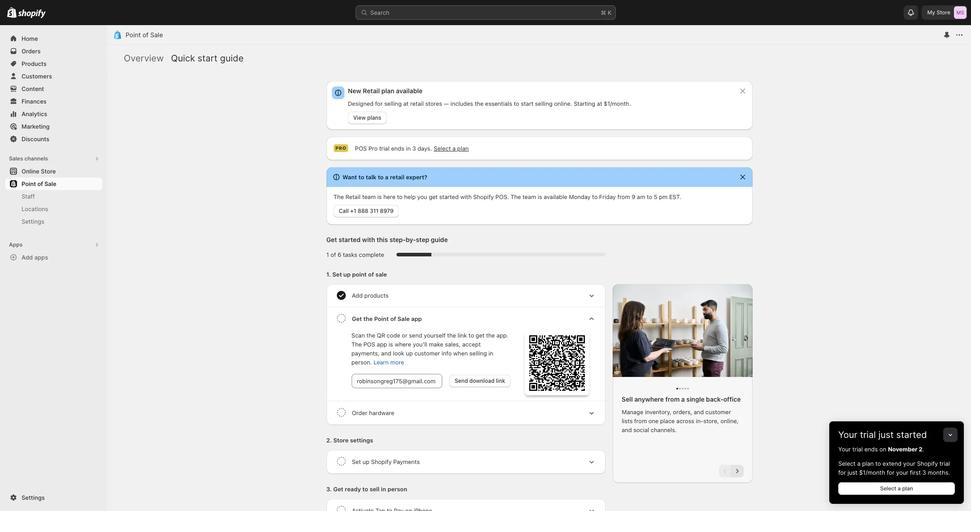 Task type: vqa. For each thing, say whether or not it's contained in the screenshot.
LOCATIONS
yes



Task type: locate. For each thing, give the bounding box(es) containing it.
products
[[22, 60, 47, 67]]

months.
[[928, 469, 950, 477]]

select left to
[[839, 460, 856, 468]]

0 horizontal spatial for
[[839, 469, 846, 477]]

2 vertical spatial trial
[[940, 460, 950, 468]]

store right my
[[937, 9, 951, 16]]

plan inside the select a plan link
[[903, 486, 914, 492]]

your inside dropdown button
[[839, 430, 858, 441]]

1 your from the top
[[839, 430, 858, 441]]

plan for select a plan to extend your shopify trial for just $1/month for your first 3 months.
[[863, 460, 874, 468]]

2 your from the top
[[839, 446, 851, 453]]

0 horizontal spatial point of sale link
[[5, 178, 102, 190]]

a for select a plan to extend your shopify trial for just $1/month for your first 3 months.
[[858, 460, 861, 468]]

a
[[858, 460, 861, 468], [898, 486, 901, 492]]

your left 'first'
[[897, 469, 909, 477]]

1 horizontal spatial store
[[937, 9, 951, 16]]

just up on on the bottom right of the page
[[879, 430, 894, 441]]

2
[[919, 446, 923, 453]]

store for online store
[[41, 168, 56, 175]]

0 horizontal spatial sale
[[44, 180, 56, 188]]

your trial just started
[[839, 430, 927, 441]]

0 horizontal spatial just
[[848, 469, 858, 477]]

point of sale down online store
[[22, 180, 56, 188]]

trial left ends on the bottom
[[853, 446, 863, 453]]

1 horizontal spatial for
[[887, 469, 895, 477]]

plan for select a plan
[[903, 486, 914, 492]]

0 vertical spatial your
[[904, 460, 916, 468]]

customers link
[[5, 70, 102, 83]]

0 vertical spatial your
[[839, 430, 858, 441]]

trial for ends
[[853, 446, 863, 453]]

trial inside dropdown button
[[860, 430, 876, 441]]

select a plan link
[[839, 483, 955, 495]]

online store link
[[5, 165, 102, 178]]

of up overview
[[143, 31, 149, 39]]

1 horizontal spatial plan
[[903, 486, 914, 492]]

1 horizontal spatial point
[[126, 31, 141, 39]]

a down 'select a plan to extend your shopify trial for just $1/month for your first 3 months.'
[[898, 486, 901, 492]]

sale down online store 'link'
[[44, 180, 56, 188]]

guide
[[220, 53, 244, 64]]

of down online store
[[37, 180, 43, 188]]

0 horizontal spatial store
[[41, 168, 56, 175]]

sale up overview
[[150, 31, 163, 39]]

0 vertical spatial plan
[[863, 460, 874, 468]]

point right icon for point of sale
[[126, 31, 141, 39]]

search
[[370, 9, 390, 16]]

1 horizontal spatial just
[[879, 430, 894, 441]]

0 vertical spatial settings
[[22, 218, 44, 225]]

point
[[126, 31, 141, 39], [22, 180, 36, 188]]

plan up $1/month
[[863, 460, 874, 468]]

0 vertical spatial settings link
[[5, 215, 102, 228]]

1 settings link from the top
[[5, 215, 102, 228]]

finances
[[22, 98, 47, 105]]

trial
[[860, 430, 876, 441], [853, 446, 863, 453], [940, 460, 950, 468]]

apps button
[[5, 239, 102, 251]]

for down extend
[[887, 469, 895, 477]]

sales channels
[[9, 155, 48, 162]]

1 vertical spatial point
[[22, 180, 36, 188]]

select
[[839, 460, 856, 468], [881, 486, 897, 492]]

just left $1/month
[[848, 469, 858, 477]]

0 horizontal spatial point of sale
[[22, 180, 56, 188]]

1 vertical spatial just
[[848, 469, 858, 477]]

your left ends on the bottom
[[839, 446, 851, 453]]

settings
[[22, 218, 44, 225], [22, 495, 45, 502]]

0 vertical spatial store
[[937, 9, 951, 16]]

a up $1/month
[[858, 460, 861, 468]]

just inside 'select a plan to extend your shopify trial for just $1/month for your first 3 months.'
[[848, 469, 858, 477]]

1 vertical spatial your
[[839, 446, 851, 453]]

extend
[[883, 460, 902, 468]]

1 horizontal spatial select
[[881, 486, 897, 492]]

your up 'first'
[[904, 460, 916, 468]]

sale
[[150, 31, 163, 39], [44, 180, 56, 188]]

your
[[904, 460, 916, 468], [897, 469, 909, 477]]

0 vertical spatial trial
[[860, 430, 876, 441]]

online store
[[22, 168, 56, 175]]

for
[[839, 469, 846, 477], [887, 469, 895, 477]]

store for my store
[[937, 9, 951, 16]]

plan
[[863, 460, 874, 468], [903, 486, 914, 492]]

0 horizontal spatial plan
[[863, 460, 874, 468]]

1 vertical spatial settings
[[22, 495, 45, 502]]

point of sale
[[126, 31, 163, 39], [22, 180, 56, 188]]

content link
[[5, 83, 102, 95]]

just
[[879, 430, 894, 441], [848, 469, 858, 477]]

a for select a plan
[[898, 486, 901, 492]]

settings link
[[5, 215, 102, 228], [5, 492, 102, 504]]

1 vertical spatial point of sale link
[[5, 178, 102, 190]]

add apps
[[22, 254, 48, 261]]

to
[[876, 460, 881, 468]]

0 vertical spatial point of sale
[[126, 31, 163, 39]]

0 vertical spatial just
[[879, 430, 894, 441]]

apps
[[9, 241, 23, 248]]

2 for from the left
[[887, 469, 895, 477]]

home link
[[5, 32, 102, 45]]

point of sale up overview button on the left of the page
[[126, 31, 163, 39]]

point of sale link up overview button on the left of the page
[[126, 31, 163, 39]]

home
[[22, 35, 38, 42]]

my
[[928, 9, 936, 16]]

1 horizontal spatial a
[[898, 486, 901, 492]]

locations link
[[5, 203, 102, 215]]

1 vertical spatial your
[[897, 469, 909, 477]]

store inside 'link'
[[41, 168, 56, 175]]

2 settings from the top
[[22, 495, 45, 502]]

1 vertical spatial of
[[37, 180, 43, 188]]

0 vertical spatial select
[[839, 460, 856, 468]]

trial up ends on the bottom
[[860, 430, 876, 441]]

trial for just
[[860, 430, 876, 441]]

point up staff
[[22, 180, 36, 188]]

a inside 'select a plan to extend your shopify trial for just $1/month for your first 3 months.'
[[858, 460, 861, 468]]

1 vertical spatial plan
[[903, 486, 914, 492]]

marketing
[[22, 123, 50, 130]]

your up your trial ends on november 2 .
[[839, 430, 858, 441]]

online
[[22, 168, 39, 175]]

select inside 'select a plan to extend your shopify trial for just $1/month for your first 3 months.'
[[839, 460, 856, 468]]

1 vertical spatial trial
[[853, 446, 863, 453]]

your
[[839, 430, 858, 441], [839, 446, 851, 453]]

quick start guide
[[171, 53, 244, 64]]

channels
[[24, 155, 48, 162]]

store down sales channels button
[[41, 168, 56, 175]]

plan inside 'select a plan to extend your shopify trial for just $1/month for your first 3 months.'
[[863, 460, 874, 468]]

1 settings from the top
[[22, 218, 44, 225]]

1 vertical spatial select
[[881, 486, 897, 492]]

point of sale link
[[126, 31, 163, 39], [5, 178, 102, 190]]

1 vertical spatial a
[[898, 486, 901, 492]]

1 horizontal spatial point of sale link
[[126, 31, 163, 39]]

your for your trial just started
[[839, 430, 858, 441]]

0 vertical spatial point
[[126, 31, 141, 39]]

0 vertical spatial sale
[[150, 31, 163, 39]]

0 horizontal spatial a
[[858, 460, 861, 468]]

apps
[[34, 254, 48, 261]]

0 horizontal spatial of
[[37, 180, 43, 188]]

on
[[880, 446, 887, 453]]

store
[[937, 9, 951, 16], [41, 168, 56, 175]]

my store
[[928, 9, 951, 16]]

select down 'select a plan to extend your shopify trial for just $1/month for your first 3 months.'
[[881, 486, 897, 492]]

discounts link
[[5, 133, 102, 145]]

trial up months.
[[940, 460, 950, 468]]

locations
[[22, 206, 48, 213]]

icon for point of sale image
[[113, 31, 122, 39]]

1 vertical spatial sale
[[44, 180, 56, 188]]

point of sale link down online store
[[5, 178, 102, 190]]

0 horizontal spatial select
[[839, 460, 856, 468]]

discounts
[[22, 136, 49, 143]]

0 vertical spatial of
[[143, 31, 149, 39]]

sales channels button
[[5, 153, 102, 165]]

ends
[[865, 446, 878, 453]]

1 vertical spatial settings link
[[5, 492, 102, 504]]

marketing link
[[5, 120, 102, 133]]

plan down 'first'
[[903, 486, 914, 492]]

1 vertical spatial store
[[41, 168, 56, 175]]

0 vertical spatial a
[[858, 460, 861, 468]]

for left $1/month
[[839, 469, 846, 477]]

of
[[143, 31, 149, 39], [37, 180, 43, 188]]



Task type: describe. For each thing, give the bounding box(es) containing it.
overview
[[124, 53, 164, 64]]

your trial just started button
[[830, 422, 964, 441]]

products link
[[5, 57, 102, 70]]

online store button
[[0, 165, 108, 178]]

shopify image
[[18, 9, 46, 18]]

sales
[[9, 155, 23, 162]]

add apps button
[[5, 251, 102, 264]]

start
[[198, 53, 218, 64]]

$1/month
[[860, 469, 886, 477]]

your for your trial ends on november 2 .
[[839, 446, 851, 453]]

⌘ k
[[601, 9, 612, 16]]

⌘
[[601, 9, 606, 16]]

0 horizontal spatial point
[[22, 180, 36, 188]]

.
[[923, 446, 925, 453]]

overview button
[[124, 53, 164, 64]]

content
[[22, 85, 44, 92]]

shopify image
[[7, 7, 17, 18]]

staff link
[[5, 190, 102, 203]]

your trial ends on november 2 .
[[839, 446, 925, 453]]

my store image
[[954, 6, 967, 19]]

select for select a plan to extend your shopify trial for just $1/month for your first 3 months.
[[839, 460, 856, 468]]

finances link
[[5, 95, 102, 108]]

customers
[[22, 73, 52, 80]]

k
[[608, 9, 612, 16]]

add
[[22, 254, 33, 261]]

quick
[[171, 53, 195, 64]]

analytics link
[[5, 108, 102, 120]]

started
[[897, 430, 927, 441]]

shopify
[[917, 460, 938, 468]]

orders link
[[5, 45, 102, 57]]

of inside "point of sale" link
[[37, 180, 43, 188]]

3
[[923, 469, 927, 477]]

1 horizontal spatial of
[[143, 31, 149, 39]]

1 horizontal spatial sale
[[150, 31, 163, 39]]

analytics
[[22, 110, 47, 118]]

staff
[[22, 193, 35, 200]]

1 vertical spatial point of sale
[[22, 180, 56, 188]]

select for select a plan
[[881, 486, 897, 492]]

select a plan
[[881, 486, 914, 492]]

first
[[910, 469, 921, 477]]

orders
[[22, 48, 41, 55]]

0 vertical spatial point of sale link
[[126, 31, 163, 39]]

1 horizontal spatial point of sale
[[126, 31, 163, 39]]

1 for from the left
[[839, 469, 846, 477]]

2 settings link from the top
[[5, 492, 102, 504]]

trial inside 'select a plan to extend your shopify trial for just $1/month for your first 3 months.'
[[940, 460, 950, 468]]

your trial just started element
[[830, 445, 964, 504]]

select a plan to extend your shopify trial for just $1/month for your first 3 months.
[[839, 460, 950, 477]]

november
[[888, 446, 918, 453]]

just inside your trial just started dropdown button
[[879, 430, 894, 441]]



